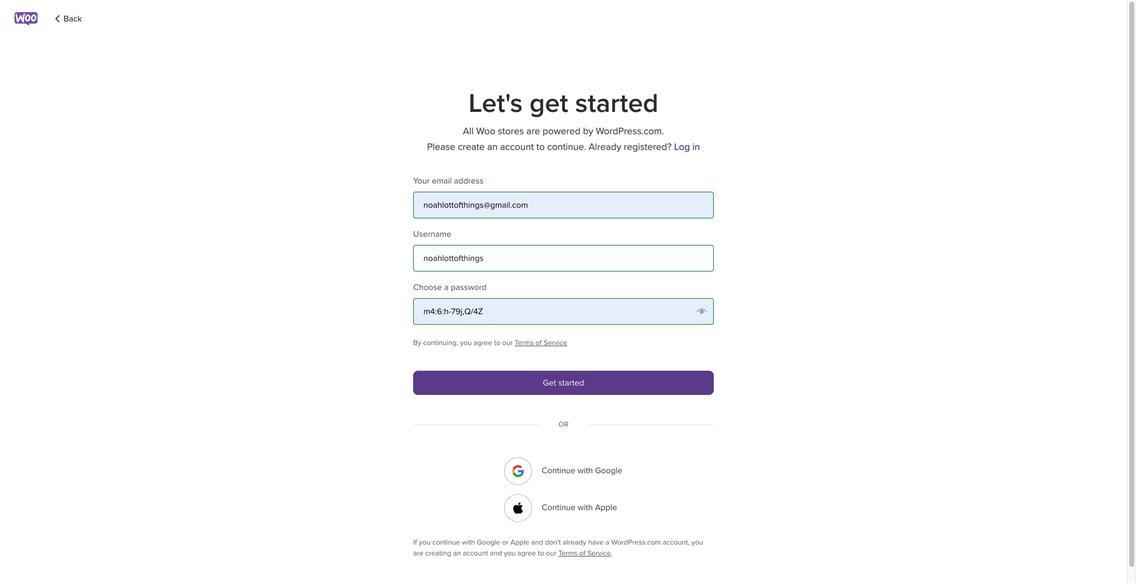 Task type: locate. For each thing, give the bounding box(es) containing it.
service down have
[[587, 549, 611, 558]]

0 horizontal spatial our
[[502, 338, 513, 347]]

powered
[[543, 126, 580, 137]]

your email address
[[413, 176, 484, 186]]

with up continue with apple
[[578, 465, 593, 476]]

0 vertical spatial are
[[526, 126, 540, 137]]

0 horizontal spatial google
[[477, 538, 500, 547]]

to inside "let's get started all woo stores are powered by wordpress.com. please create an account to continue. already registered? log in"
[[536, 141, 545, 153]]

continue inside button
[[542, 465, 575, 476]]

of down choose a password text box
[[536, 338, 542, 347]]

by
[[583, 126, 593, 137]]

let's get started all woo stores are powered by wordpress.com. please create an account to continue. already registered? log in
[[427, 87, 700, 153]]

agree right continuing,
[[474, 338, 492, 347]]

apple up have
[[595, 502, 617, 513]]

0 horizontal spatial and
[[490, 549, 502, 558]]

1 vertical spatial an
[[453, 549, 461, 558]]

continue with google button
[[504, 457, 623, 485]]

an
[[487, 141, 498, 153], [453, 549, 461, 558]]

are inside "let's get started all woo stores are powered by wordpress.com. please create an account to continue. already registered? log in"
[[526, 126, 540, 137]]

0 vertical spatial agree
[[474, 338, 492, 347]]

terms down choose a password text box
[[515, 338, 534, 347]]

1 vertical spatial google
[[477, 538, 500, 547]]

account,
[[663, 538, 690, 547]]

are right stores
[[526, 126, 540, 137]]

1 vertical spatial our
[[546, 549, 557, 558]]

1 continue from the top
[[542, 465, 575, 476]]

our
[[502, 338, 513, 347], [546, 549, 557, 558]]

terms of service link down choose a password text box
[[515, 338, 567, 347]]

1 vertical spatial of
[[579, 549, 586, 558]]

0 horizontal spatial an
[[453, 549, 461, 558]]

1 vertical spatial with
[[578, 502, 593, 513]]

0 vertical spatial to
[[536, 141, 545, 153]]

continue
[[542, 465, 575, 476], [542, 502, 575, 513]]

an down woo at the left top of the page
[[487, 141, 498, 153]]

0 vertical spatial apple
[[595, 502, 617, 513]]

get started button
[[413, 371, 714, 395]]

if
[[413, 538, 417, 547]]

1 vertical spatial terms of service link
[[558, 549, 611, 558]]

google
[[595, 465, 622, 476], [477, 538, 500, 547]]

and
[[531, 538, 543, 547], [490, 549, 502, 558]]

don't
[[545, 538, 561, 547]]

1 horizontal spatial of
[[579, 549, 586, 558]]

0 vertical spatial continue
[[542, 465, 575, 476]]

.
[[611, 549, 613, 558]]

1 vertical spatial account
[[463, 549, 488, 558]]

a right choose
[[444, 282, 449, 292]]

1 horizontal spatial an
[[487, 141, 498, 153]]

and left the don't
[[531, 538, 543, 547]]

0 vertical spatial and
[[531, 538, 543, 547]]

Your email address email field
[[413, 192, 714, 218]]

1 vertical spatial agree
[[517, 549, 536, 558]]

terms of service link
[[515, 338, 567, 347], [558, 549, 611, 558]]

continue for continue with apple
[[542, 502, 575, 513]]

creating
[[425, 549, 451, 558]]

wordpress.com
[[611, 538, 661, 547]]

with up have
[[578, 502, 593, 513]]

a inside if you continue with google or apple and don't already have a wordpress.com account, you are creating an account and you agree to our
[[606, 538, 609, 547]]

terms down the already at the bottom of the page
[[558, 549, 577, 558]]

google right continue on the left
[[477, 538, 500, 547]]

of down the already at the bottom of the page
[[579, 549, 586, 558]]

continue up the don't
[[542, 502, 575, 513]]

address
[[454, 176, 484, 186]]

2 vertical spatial with
[[462, 538, 475, 547]]

and right creating
[[490, 549, 502, 558]]

0 horizontal spatial service
[[544, 338, 567, 347]]

Choose a password text field
[[413, 298, 714, 325]]

are
[[526, 126, 540, 137], [413, 549, 423, 558]]

1 vertical spatial or
[[502, 538, 509, 547]]

1 horizontal spatial service
[[587, 549, 611, 558]]

apple
[[595, 502, 617, 513], [511, 538, 529, 547]]

to left continue.
[[536, 141, 545, 153]]

terms
[[515, 338, 534, 347], [558, 549, 577, 558]]

2 vertical spatial to
[[538, 549, 544, 558]]

0 horizontal spatial apple
[[511, 538, 529, 547]]

choose a password
[[413, 282, 487, 292]]

terms of service link down the already at the bottom of the page
[[558, 549, 611, 558]]

0 vertical spatial with
[[578, 465, 593, 476]]

already
[[563, 538, 586, 547]]

with inside button
[[578, 465, 593, 476]]

are down if
[[413, 549, 423, 558]]

with inside 'button'
[[578, 502, 593, 513]]

with right continue on the left
[[462, 538, 475, 547]]

an inside "let's get started all woo stores are powered by wordpress.com. please create an account to continue. already registered? log in"
[[487, 141, 498, 153]]

registered?
[[624, 141, 672, 153]]

account down stores
[[500, 141, 534, 153]]

get started
[[543, 378, 584, 388]]

continue for continue with google
[[542, 465, 575, 476]]

to left terms of service .
[[538, 549, 544, 558]]

1 horizontal spatial are
[[526, 126, 540, 137]]

a
[[444, 282, 449, 292], [606, 538, 609, 547]]

service
[[544, 338, 567, 347], [587, 549, 611, 558]]

apple inside 'button'
[[595, 502, 617, 513]]

choose
[[413, 282, 442, 292]]

continue with apple button
[[504, 494, 623, 522]]

1 vertical spatial apple
[[511, 538, 529, 547]]

by
[[413, 338, 421, 347]]

an down continue on the left
[[453, 549, 461, 558]]

0 horizontal spatial account
[[463, 549, 488, 558]]

1 horizontal spatial account
[[500, 141, 534, 153]]

0 horizontal spatial a
[[444, 282, 449, 292]]

service down choose a password text box
[[544, 338, 567, 347]]

or
[[559, 420, 568, 429], [502, 538, 509, 547]]

0 horizontal spatial or
[[502, 538, 509, 547]]

0 vertical spatial terms of service link
[[515, 338, 567, 347]]

if you continue with google or apple and don't already have a wordpress.com account, you are creating an account and you agree to our
[[413, 538, 703, 558]]

all
[[463, 126, 474, 137]]

google up continue with apple
[[595, 465, 622, 476]]

1 horizontal spatial and
[[531, 538, 543, 547]]

1 horizontal spatial apple
[[595, 502, 617, 513]]

terms of service .
[[558, 549, 613, 558]]

1 horizontal spatial agree
[[517, 549, 536, 558]]

1 vertical spatial a
[[606, 538, 609, 547]]

2 continue from the top
[[542, 502, 575, 513]]

0 horizontal spatial terms
[[515, 338, 534, 347]]

a right have
[[606, 538, 609, 547]]

1 horizontal spatial google
[[595, 465, 622, 476]]

to right continuing,
[[494, 338, 500, 347]]

0 horizontal spatial agree
[[474, 338, 492, 347]]

or down get started
[[559, 420, 568, 429]]

account right creating
[[463, 549, 488, 558]]

apple left the don't
[[511, 538, 529, 547]]

1 horizontal spatial our
[[546, 549, 557, 558]]

you
[[460, 338, 472, 347], [419, 538, 431, 547], [692, 538, 703, 547], [504, 549, 516, 558]]

password
[[451, 282, 487, 292]]

1 vertical spatial are
[[413, 549, 423, 558]]

0 horizontal spatial are
[[413, 549, 423, 558]]

continue
[[432, 538, 460, 547]]

or left the don't
[[502, 538, 509, 547]]

continue inside 'button'
[[542, 502, 575, 513]]

account
[[500, 141, 534, 153], [463, 549, 488, 558]]

0 vertical spatial of
[[536, 338, 542, 347]]

1 vertical spatial continue
[[542, 502, 575, 513]]

agree down continue with apple 'button' at the bottom
[[517, 549, 536, 558]]

with for google
[[578, 465, 593, 476]]

0 vertical spatial google
[[595, 465, 622, 476]]

Username text field
[[413, 245, 714, 272]]

0 vertical spatial an
[[487, 141, 498, 153]]

get started
[[530, 87, 658, 119]]

agree
[[474, 338, 492, 347], [517, 549, 536, 558]]

with inside if you continue with google or apple and don't already have a wordpress.com account, you are creating an account and you agree to our
[[462, 538, 475, 547]]

1 horizontal spatial or
[[559, 420, 568, 429]]

1 horizontal spatial terms
[[558, 549, 577, 558]]

to
[[536, 141, 545, 153], [494, 338, 500, 347], [538, 549, 544, 558]]

0 vertical spatial account
[[500, 141, 534, 153]]

of
[[536, 338, 542, 347], [579, 549, 586, 558]]

log in link
[[674, 141, 700, 153]]

1 horizontal spatial a
[[606, 538, 609, 547]]

continue up continue with apple 'button' at the bottom
[[542, 465, 575, 476]]

google inside if you continue with google or apple and don't already have a wordpress.com account, you are creating an account and you agree to our
[[477, 538, 500, 547]]

with
[[578, 465, 593, 476], [578, 502, 593, 513], [462, 538, 475, 547]]



Task type: vqa. For each thing, say whether or not it's contained in the screenshot.
or
yes



Task type: describe. For each thing, give the bounding box(es) containing it.
back
[[64, 14, 82, 24]]

started
[[558, 378, 584, 388]]

an inside if you continue with google or apple and don't already have a wordpress.com account, you are creating an account and you agree to our
[[453, 549, 461, 558]]

1 vertical spatial and
[[490, 549, 502, 558]]

get
[[543, 378, 556, 388]]

continue.
[[547, 141, 586, 153]]

0 vertical spatial service
[[544, 338, 567, 347]]

please
[[427, 141, 455, 153]]

account inside if you continue with google or apple and don't already have a wordpress.com account, you are creating an account and you agree to our
[[463, 549, 488, 558]]

let's
[[469, 87, 523, 119]]

0 vertical spatial our
[[502, 338, 513, 347]]

banner banner
[[0, 5, 1127, 114]]

email
[[432, 176, 452, 186]]

terms of service link for by continuing, you agree to our terms of service
[[515, 338, 567, 347]]

log in
[[674, 141, 700, 153]]

continue with google
[[542, 465, 622, 476]]

woo
[[476, 126, 495, 137]]

create
[[458, 141, 485, 153]]

continuing,
[[423, 338, 458, 347]]

already
[[589, 141, 621, 153]]

apple inside if you continue with google or apple and don't already have a wordpress.com account, you are creating an account and you agree to our
[[511, 538, 529, 547]]

or inside if you continue with google or apple and don't already have a wordpress.com account, you are creating an account and you agree to our
[[502, 538, 509, 547]]

our inside if you continue with google or apple and don't already have a wordpress.com account, you are creating an account and you agree to our
[[546, 549, 557, 558]]

account inside "let's get started all woo stores are powered by wordpress.com. please create an account to continue. already registered? log in"
[[500, 141, 534, 153]]

to inside if you continue with google or apple and don't already have a wordpress.com account, you are creating an account and you agree to our
[[538, 549, 544, 558]]

agree inside if you continue with google or apple and don't already have a wordpress.com account, you are creating an account and you agree to our
[[517, 549, 536, 558]]

continue with apple
[[542, 502, 617, 513]]

0 vertical spatial terms
[[515, 338, 534, 347]]

1 vertical spatial to
[[494, 338, 500, 347]]

by continuing, you agree to our terms of service
[[413, 338, 567, 347]]

google inside button
[[595, 465, 622, 476]]

back link
[[53, 10, 82, 27]]

stores
[[498, 126, 524, 137]]

0 vertical spatial a
[[444, 282, 449, 292]]

1 vertical spatial terms
[[558, 549, 577, 558]]

your
[[413, 176, 430, 186]]

have
[[588, 538, 604, 547]]

0 horizontal spatial of
[[536, 338, 542, 347]]

username
[[413, 229, 451, 239]]

terms of service link for .
[[558, 549, 611, 558]]

wordpress.com.
[[596, 126, 664, 137]]

1 vertical spatial service
[[587, 549, 611, 558]]

are inside if you continue with google or apple and don't already have a wordpress.com account, you are creating an account and you agree to our
[[413, 549, 423, 558]]

0 vertical spatial or
[[559, 420, 568, 429]]

with for apple
[[578, 502, 593, 513]]



